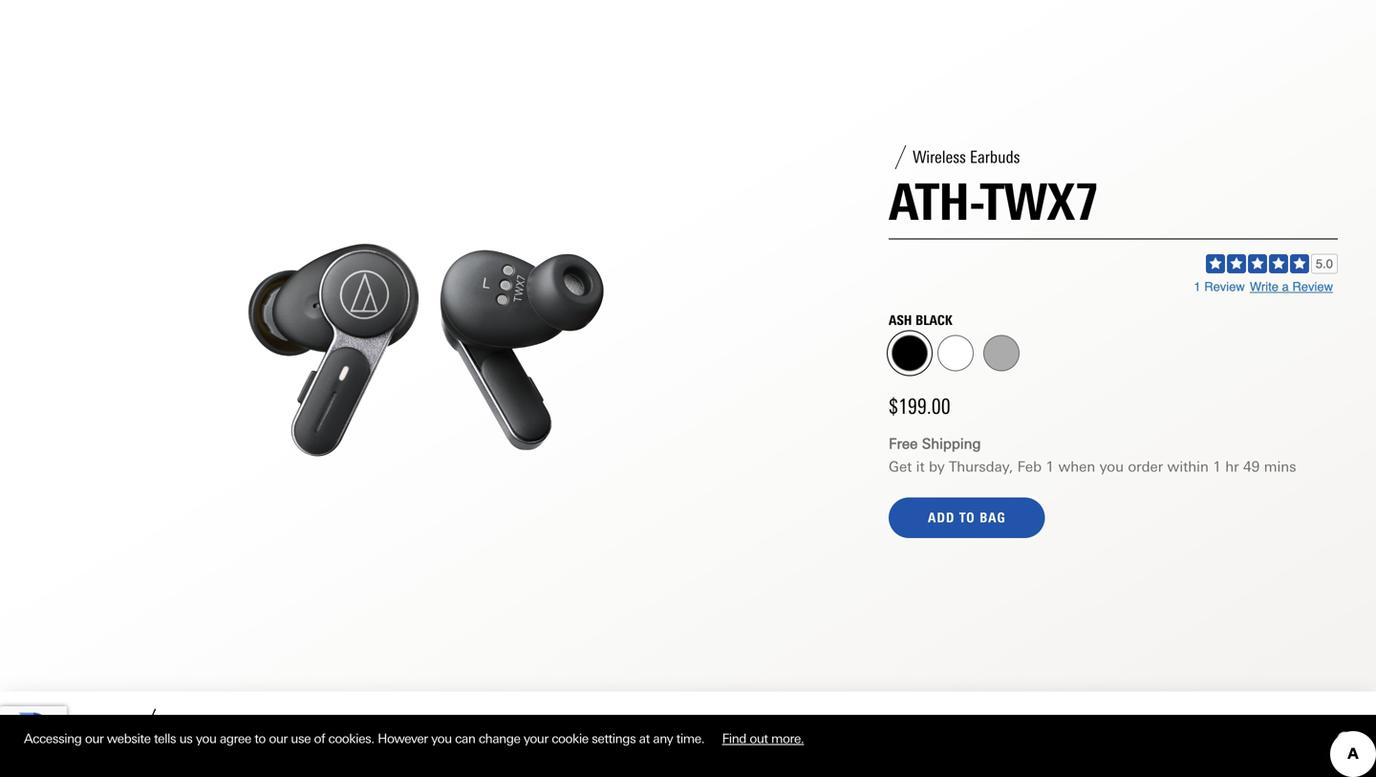 Task type: locate. For each thing, give the bounding box(es) containing it.
you
[[1100, 458, 1124, 475], [196, 731, 216, 746], [431, 731, 452, 746]]

1 vertical spatial ath-twx7
[[38, 717, 113, 738]]

earbuds
[[970, 147, 1020, 167]]

0 horizontal spatial ath-
[[38, 717, 72, 738]]

twx7 down earbuds
[[983, 172, 1099, 232]]

1
[[1194, 280, 1201, 294], [1046, 458, 1054, 475], [1213, 458, 1222, 475]]

you left order
[[1100, 458, 1124, 475]]

ath-
[[889, 172, 983, 232], [38, 717, 72, 738]]

ath- left website
[[38, 717, 72, 738]]

1 vertical spatial ath-
[[38, 717, 72, 738]]

divider line image left earbuds
[[889, 145, 913, 169]]

ath-twx7 down earbuds
[[889, 172, 1099, 232]]

when
[[1059, 458, 1096, 475]]

1 left hr
[[1213, 458, 1222, 475]]

review
[[1205, 280, 1245, 294], [1293, 280, 1334, 294]]

tells
[[154, 731, 176, 746]]

1 right 'feb'
[[1046, 458, 1054, 475]]

1 horizontal spatial ath-twx7
[[889, 172, 1099, 232]]

ath twx7 image
[[76, 0, 775, 692], [472, 764, 1338, 777]]

free
[[889, 436, 918, 452]]

1 vertical spatial twx7
[[72, 717, 113, 738]]

twx7 left tells
[[72, 717, 113, 738]]

accessing our website tells us you agree to our use of cookies. however you can change your cookie settings at any time.
[[24, 731, 708, 746]]

use
[[291, 731, 311, 746]]

ath- down wireless
[[889, 172, 983, 232]]

0 horizontal spatial our
[[85, 731, 104, 746]]

feb
[[1018, 458, 1042, 475]]

1 horizontal spatial divider line image
[[889, 145, 913, 169]]

0 vertical spatial ath twx7 image
[[76, 0, 775, 692]]

1 review link
[[1194, 280, 1245, 294]]

any
[[653, 731, 673, 746]]

specifications
[[389, 720, 477, 737]]

ash
[[889, 312, 912, 328]]

cookie
[[552, 731, 589, 746]]

1 horizontal spatial twx7
[[983, 172, 1099, 232]]

1 vertical spatial divider line image
[[128, 709, 166, 747]]

1 horizontal spatial our
[[269, 731, 288, 746]]

review left write
[[1205, 280, 1245, 294]]

5.0
[[1316, 257, 1334, 271]]

find
[[722, 731, 747, 746]]

divider line image left us
[[128, 709, 166, 747]]

None submit
[[889, 498, 1045, 538]]

out
[[750, 731, 768, 746]]

1 our from the left
[[85, 731, 104, 746]]

our
[[85, 731, 104, 746], [269, 731, 288, 746]]

write a review link
[[1250, 280, 1334, 294]]

it
[[916, 458, 925, 475]]

you left can
[[431, 731, 452, 746]]

ath-twx7
[[889, 172, 1099, 232], [38, 717, 113, 738]]

hr
[[1226, 458, 1239, 475]]

more.
[[771, 731, 804, 746]]

0 vertical spatial twx7
[[983, 172, 1099, 232]]

1 horizontal spatial you
[[431, 731, 452, 746]]

1 review write a review
[[1194, 280, 1334, 294]]

twx7
[[983, 172, 1099, 232], [72, 717, 113, 738]]

ath-twx7 left tells
[[38, 717, 113, 738]]

accessing
[[24, 731, 82, 746]]

2 horizontal spatial 1
[[1213, 458, 1222, 475]]

features
[[319, 720, 374, 737]]

2 horizontal spatial you
[[1100, 458, 1124, 475]]

free shipping get it by thursday, feb 1 when you order within 1 hr 49 mins
[[889, 436, 1297, 475]]

0 horizontal spatial divider line image
[[128, 709, 166, 747]]

0 horizontal spatial review
[[1205, 280, 1245, 294]]

wireless earbuds
[[913, 147, 1020, 167]]

divider line image
[[889, 145, 913, 169], [128, 709, 166, 747]]

reviews
[[492, 720, 543, 737]]

1 horizontal spatial ath-
[[889, 172, 983, 232]]

$199.00
[[889, 394, 951, 419]]

49
[[1244, 458, 1260, 475]]

review down 5.0
[[1293, 280, 1334, 294]]

0 horizontal spatial twx7
[[72, 717, 113, 738]]

by
[[929, 458, 945, 475]]

find out more.
[[722, 731, 804, 746]]

our right to
[[269, 731, 288, 746]]

1 horizontal spatial review
[[1293, 280, 1334, 294]]

website
[[107, 731, 151, 746]]

1 left write
[[1194, 280, 1201, 294]]

our left website
[[85, 731, 104, 746]]

agree
[[220, 731, 251, 746]]

gallery
[[255, 720, 303, 737]]

you right us
[[196, 731, 216, 746]]



Task type: describe. For each thing, give the bounding box(es) containing it.
0 horizontal spatial you
[[196, 731, 216, 746]]

0 vertical spatial divider line image
[[889, 145, 913, 169]]

shipping
[[922, 436, 981, 452]]

can
[[455, 731, 475, 746]]

0 vertical spatial ath-twx7
[[889, 172, 1099, 232]]

write
[[1250, 280, 1279, 294]]

overview
[[181, 720, 240, 737]]

0 vertical spatial ath-
[[889, 172, 983, 232]]

thursday,
[[949, 458, 1013, 475]]

you inside free shipping get it by thursday, feb 1 when you order within 1 hr 49 mins
[[1100, 458, 1124, 475]]

settings
[[592, 731, 636, 746]]

us
[[179, 731, 193, 746]]

a
[[1282, 280, 1289, 294]]

at
[[639, 731, 650, 746]]

change
[[479, 731, 520, 746]]

2 our from the left
[[269, 731, 288, 746]]

1 horizontal spatial 1
[[1194, 280, 1201, 294]]

cookies.
[[328, 731, 374, 746]]

to
[[255, 731, 266, 746]]

1 review from the left
[[1205, 280, 1245, 294]]

0 horizontal spatial ath-twx7
[[38, 717, 113, 738]]

mins
[[1264, 458, 1297, 475]]

of
[[314, 731, 325, 746]]

1 vertical spatial ath twx7 image
[[472, 764, 1338, 777]]

wireless
[[913, 147, 966, 167]]

get
[[889, 458, 912, 475]]

time.
[[676, 731, 705, 746]]

0 horizontal spatial 1
[[1046, 458, 1054, 475]]

2 review from the left
[[1293, 280, 1334, 294]]

ash black
[[889, 312, 953, 328]]

order
[[1128, 458, 1164, 475]]

rated 5.0 out of 5 stars image
[[1206, 254, 1338, 274]]

however
[[378, 731, 428, 746]]

black
[[916, 312, 953, 328]]

your
[[524, 731, 549, 746]]

cross image
[[1340, 735, 1348, 743]]

within
[[1168, 458, 1209, 475]]

find out more. link
[[708, 724, 819, 753]]



Task type: vqa. For each thing, say whether or not it's contained in the screenshot.
Reviews
yes



